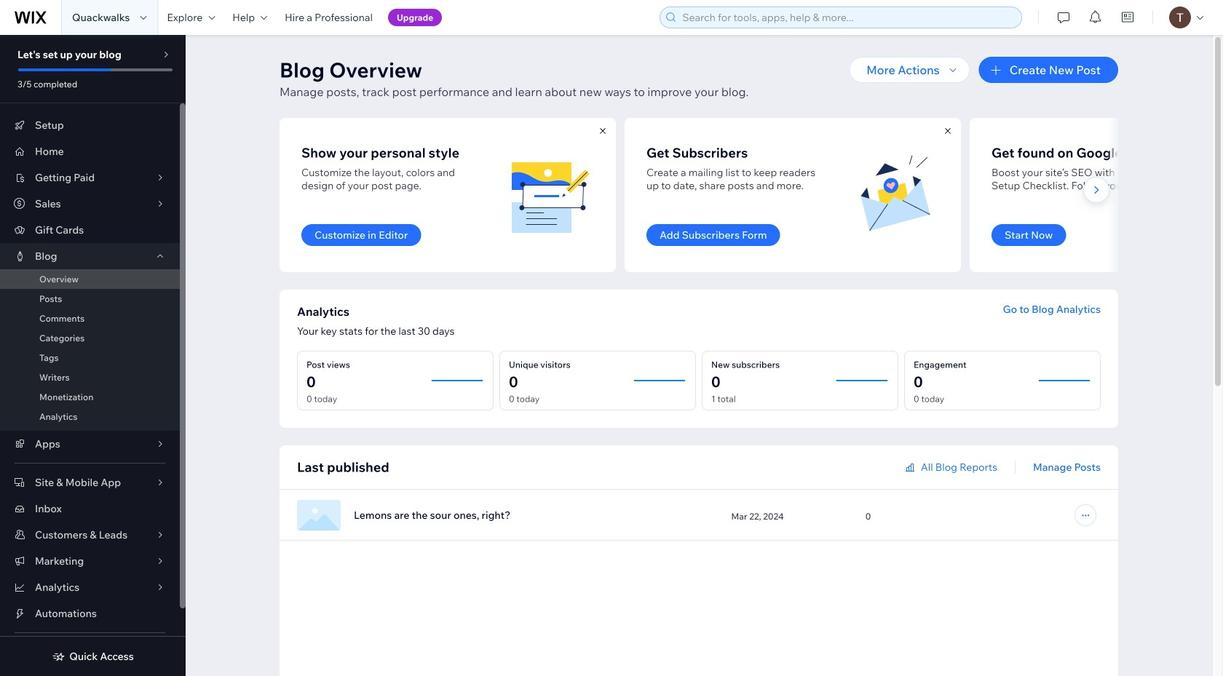 Task type: locate. For each thing, give the bounding box(es) containing it.
sidebar element
[[0, 35, 186, 677]]

blog overview.dealer.get subscribers.title image
[[852, 152, 940, 239]]

blog overview.dealer.customize post page.title image
[[507, 152, 594, 239]]

list
[[280, 118, 1224, 272]]



Task type: vqa. For each thing, say whether or not it's contained in the screenshot.
Post
no



Task type: describe. For each thing, give the bounding box(es) containing it.
Search for tools, apps, help & more... field
[[678, 7, 1018, 28]]



